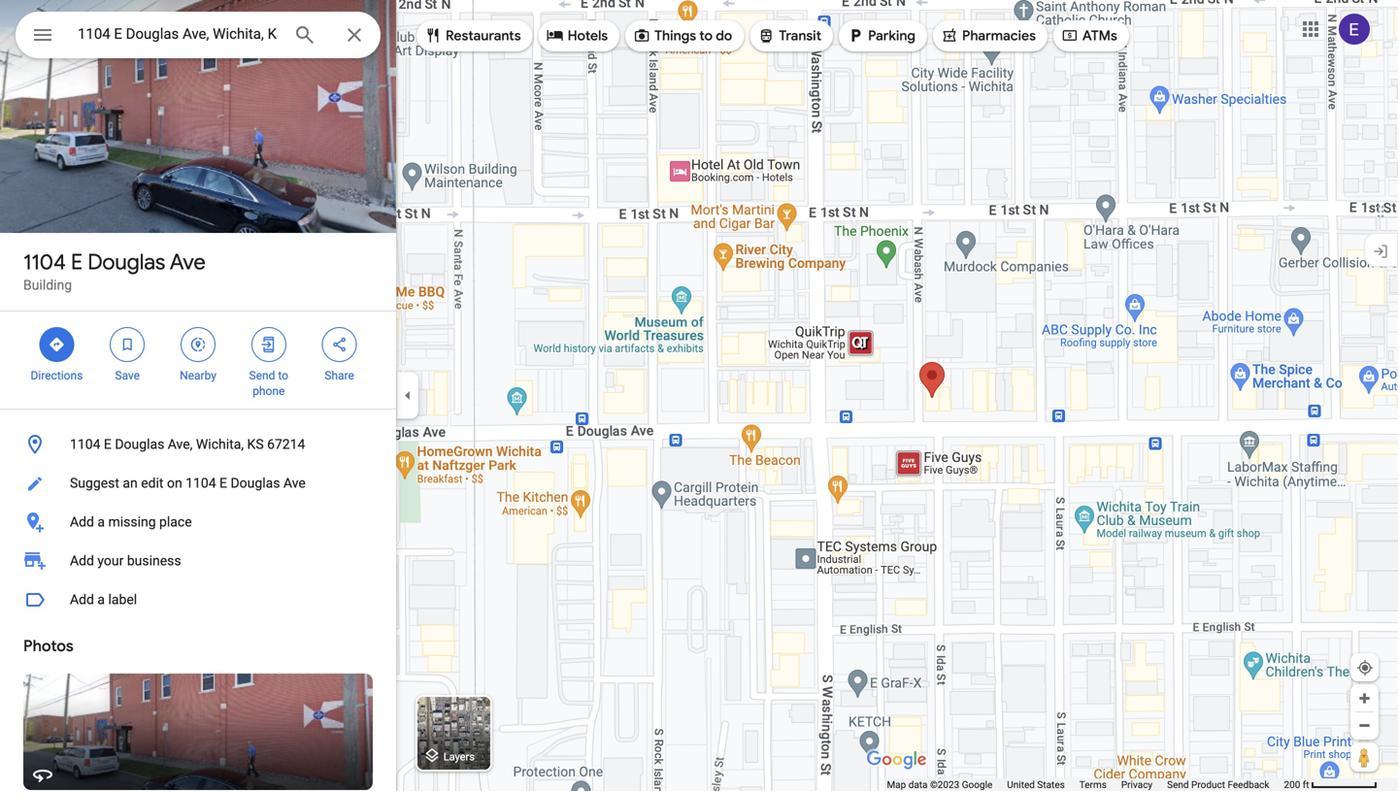 Task type: describe. For each thing, give the bounding box(es) containing it.
transit
[[779, 27, 822, 45]]

suggest an edit on 1104 e douglas ave button
[[0, 464, 396, 503]]

add your business link
[[0, 542, 396, 581]]

united states button
[[1007, 779, 1065, 791]]


[[48, 334, 65, 355]]

parking
[[868, 27, 916, 45]]

1104 inside suggest an edit on 1104 e douglas ave button
[[186, 475, 216, 491]]

edit
[[141, 475, 164, 491]]

200 ft
[[1284, 779, 1309, 791]]

2 vertical spatial douglas
[[231, 475, 280, 491]]

douglas for ave
[[88, 249, 165, 276]]

pharmacies
[[962, 27, 1036, 45]]

google
[[962, 779, 993, 791]]

add a missing place button
[[0, 503, 396, 542]]

add for add your business
[[70, 553, 94, 569]]

missing
[[108, 514, 156, 530]]

product
[[1191, 779, 1225, 791]]

to inside  things to do
[[699, 27, 713, 45]]

©2023
[[930, 779, 960, 791]]

label
[[108, 592, 137, 608]]

add for add a label
[[70, 592, 94, 608]]

 restaurants
[[424, 25, 521, 46]]

suggest
[[70, 475, 119, 491]]

photos
[[23, 636, 74, 656]]

add for add a missing place
[[70, 514, 94, 530]]

 hotels
[[546, 25, 608, 46]]

1104 e douglas ave main content
[[0, 0, 396, 791]]

1104 e douglas ave building
[[23, 249, 206, 293]]

a for missing
[[97, 514, 105, 530]]

terms
[[1079, 779, 1107, 791]]

1104 for ave
[[23, 249, 66, 276]]

suggest an edit on 1104 e douglas ave
[[70, 475, 306, 491]]

business
[[127, 553, 181, 569]]

nearby
[[180, 369, 216, 383]]

building
[[23, 277, 72, 293]]

google maps element
[[0, 0, 1398, 791]]


[[260, 334, 277, 355]]

on
[[167, 475, 182, 491]]

collapse side panel image
[[397, 385, 418, 406]]

show street view coverage image
[[1351, 743, 1379, 772]]

wichita,
[[196, 436, 244, 452]]

1104 E Douglas Ave, Wichita, KS 67214 field
[[16, 12, 381, 58]]

e inside suggest an edit on 1104 e douglas ave button
[[219, 475, 227, 491]]

feedback
[[1228, 779, 1269, 791]]

send product feedback
[[1167, 779, 1269, 791]]

none field inside 1104 e douglas ave, wichita, ks 67214 field
[[78, 22, 278, 46]]


[[1061, 25, 1079, 46]]

douglas for ave,
[[115, 436, 164, 452]]


[[424, 25, 442, 46]]

add your business
[[70, 553, 181, 569]]

share
[[325, 369, 354, 383]]

actions for 1104 e douglas ave region
[[0, 312, 396, 409]]

1104 e douglas ave, wichita, ks 67214
[[70, 436, 305, 452]]

privacy
[[1121, 779, 1153, 791]]


[[847, 25, 864, 46]]

67214
[[267, 436, 305, 452]]

add a label
[[70, 592, 137, 608]]

add a label button
[[0, 581, 396, 619]]

hotels
[[568, 27, 608, 45]]

send for send to phone
[[249, 369, 275, 383]]



Task type: vqa. For each thing, say whether or not it's contained in the screenshot.


Task type: locate. For each thing, give the bounding box(es) containing it.
things
[[655, 27, 696, 45]]

google account: eesa khan  
(eesa.khan@adept.ai) image
[[1339, 14, 1370, 45]]

send product feedback button
[[1167, 779, 1269, 791]]

0 vertical spatial e
[[71, 249, 83, 276]]

1 vertical spatial ave
[[283, 475, 306, 491]]

united
[[1007, 779, 1035, 791]]

data
[[909, 779, 928, 791]]

douglas up 
[[88, 249, 165, 276]]

show your location image
[[1356, 659, 1374, 677]]

save
[[115, 369, 140, 383]]

send up phone
[[249, 369, 275, 383]]

send inside button
[[1167, 779, 1189, 791]]

a inside add a missing place button
[[97, 514, 105, 530]]

a for label
[[97, 592, 105, 608]]


[[331, 334, 348, 355]]


[[633, 25, 651, 46]]

ave inside 1104 e douglas ave building
[[170, 249, 206, 276]]

1104 right on
[[186, 475, 216, 491]]

add inside "link"
[[70, 553, 94, 569]]

0 horizontal spatial to
[[278, 369, 288, 383]]

ave down 67214
[[283, 475, 306, 491]]

1 vertical spatial 1104
[[70, 436, 100, 452]]


[[941, 25, 958, 46]]

e up building
[[71, 249, 83, 276]]

add left 'label'
[[70, 592, 94, 608]]

send
[[249, 369, 275, 383], [1167, 779, 1189, 791]]

1 vertical spatial douglas
[[115, 436, 164, 452]]

 parking
[[847, 25, 916, 46]]

e inside 1104 e douglas ave building
[[71, 249, 83, 276]]

1104 for ave,
[[70, 436, 100, 452]]

add
[[70, 514, 94, 530], [70, 553, 94, 569], [70, 592, 94, 608]]

0 horizontal spatial 1104
[[23, 249, 66, 276]]

2 vertical spatial add
[[70, 592, 94, 608]]

layers
[[443, 751, 475, 763]]

map
[[887, 779, 906, 791]]

2 vertical spatial e
[[219, 475, 227, 491]]

0 horizontal spatial e
[[71, 249, 83, 276]]

0 vertical spatial send
[[249, 369, 275, 383]]

1 a from the top
[[97, 514, 105, 530]]

send for send product feedback
[[1167, 779, 1189, 791]]


[[119, 334, 136, 355]]

douglas inside 1104 e douglas ave building
[[88, 249, 165, 276]]

1 horizontal spatial to
[[699, 27, 713, 45]]

add a missing place
[[70, 514, 192, 530]]

privacy button
[[1121, 779, 1153, 791]]

0 vertical spatial a
[[97, 514, 105, 530]]

phone
[[253, 385, 285, 398]]

0 vertical spatial 1104
[[23, 249, 66, 276]]

 pharmacies
[[941, 25, 1036, 46]]

ave
[[170, 249, 206, 276], [283, 475, 306, 491]]

directions
[[31, 369, 83, 383]]

e for ave,
[[104, 436, 112, 452]]

1 horizontal spatial 1104
[[70, 436, 100, 452]]

2 add from the top
[[70, 553, 94, 569]]

 search field
[[16, 12, 381, 62]]

1 horizontal spatial ave
[[283, 475, 306, 491]]

3 add from the top
[[70, 592, 94, 608]]

1 horizontal spatial e
[[104, 436, 112, 452]]

do
[[716, 27, 732, 45]]


[[758, 25, 775, 46]]

2 vertical spatial 1104
[[186, 475, 216, 491]]

0 vertical spatial douglas
[[88, 249, 165, 276]]

1 vertical spatial e
[[104, 436, 112, 452]]

None field
[[78, 22, 278, 46]]

united states
[[1007, 779, 1065, 791]]

0 vertical spatial to
[[699, 27, 713, 45]]

ave,
[[168, 436, 193, 452]]

 atms
[[1061, 25, 1117, 46]]

to up phone
[[278, 369, 288, 383]]

a
[[97, 514, 105, 530], [97, 592, 105, 608]]

your
[[97, 553, 124, 569]]

2 horizontal spatial 1104
[[186, 475, 216, 491]]

footer inside google maps element
[[887, 779, 1284, 791]]

states
[[1037, 779, 1065, 791]]

1 vertical spatial add
[[70, 553, 94, 569]]

200 ft button
[[1284, 779, 1378, 791]]

 things to do
[[633, 25, 732, 46]]

douglas
[[88, 249, 165, 276], [115, 436, 164, 452], [231, 475, 280, 491]]

e inside 1104 e douglas ave, wichita, ks 67214 button
[[104, 436, 112, 452]]

ft
[[1303, 779, 1309, 791]]

to
[[699, 27, 713, 45], [278, 369, 288, 383]]

add left "your"
[[70, 553, 94, 569]]

ks
[[247, 436, 264, 452]]

0 horizontal spatial ave
[[170, 249, 206, 276]]


[[189, 334, 207, 355]]

 button
[[16, 12, 70, 62]]

a inside add a label button
[[97, 592, 105, 608]]

send left product
[[1167, 779, 1189, 791]]

0 horizontal spatial send
[[249, 369, 275, 383]]

to left do
[[699, 27, 713, 45]]

1104 up suggest
[[70, 436, 100, 452]]

footer
[[887, 779, 1284, 791]]

1104
[[23, 249, 66, 276], [70, 436, 100, 452], [186, 475, 216, 491]]

ave inside button
[[283, 475, 306, 491]]

add down suggest
[[70, 514, 94, 530]]

atms
[[1083, 27, 1117, 45]]

send to phone
[[249, 369, 288, 398]]

a left the missing
[[97, 514, 105, 530]]

douglas up an
[[115, 436, 164, 452]]

1 add from the top
[[70, 514, 94, 530]]

send inside send to phone
[[249, 369, 275, 383]]

2 a from the top
[[97, 592, 105, 608]]

1 horizontal spatial send
[[1167, 779, 1189, 791]]

restaurants
[[446, 27, 521, 45]]

e for ave
[[71, 249, 83, 276]]

1 vertical spatial to
[[278, 369, 288, 383]]

0 vertical spatial add
[[70, 514, 94, 530]]

e down wichita,
[[219, 475, 227, 491]]

terms button
[[1079, 779, 1107, 791]]

200
[[1284, 779, 1300, 791]]

1104 inside 1104 e douglas ave building
[[23, 249, 66, 276]]

1 vertical spatial a
[[97, 592, 105, 608]]


[[31, 21, 54, 49]]

zoom in image
[[1357, 691, 1372, 706]]

1 vertical spatial send
[[1167, 779, 1189, 791]]

an
[[123, 475, 138, 491]]

1104 inside 1104 e douglas ave, wichita, ks 67214 button
[[70, 436, 100, 452]]

zoom out image
[[1357, 719, 1372, 733]]

footer containing map data ©2023 google
[[887, 779, 1284, 791]]

a left 'label'
[[97, 592, 105, 608]]

1104 e douglas ave, wichita, ks 67214 button
[[0, 425, 396, 464]]


[[546, 25, 564, 46]]

0 vertical spatial ave
[[170, 249, 206, 276]]

e
[[71, 249, 83, 276], [104, 436, 112, 452], [219, 475, 227, 491]]

2 horizontal spatial e
[[219, 475, 227, 491]]

to inside send to phone
[[278, 369, 288, 383]]

ave up 
[[170, 249, 206, 276]]

 transit
[[758, 25, 822, 46]]

map data ©2023 google
[[887, 779, 993, 791]]

1104 up building
[[23, 249, 66, 276]]

douglas down ks
[[231, 475, 280, 491]]

e up suggest
[[104, 436, 112, 452]]

place
[[159, 514, 192, 530]]



